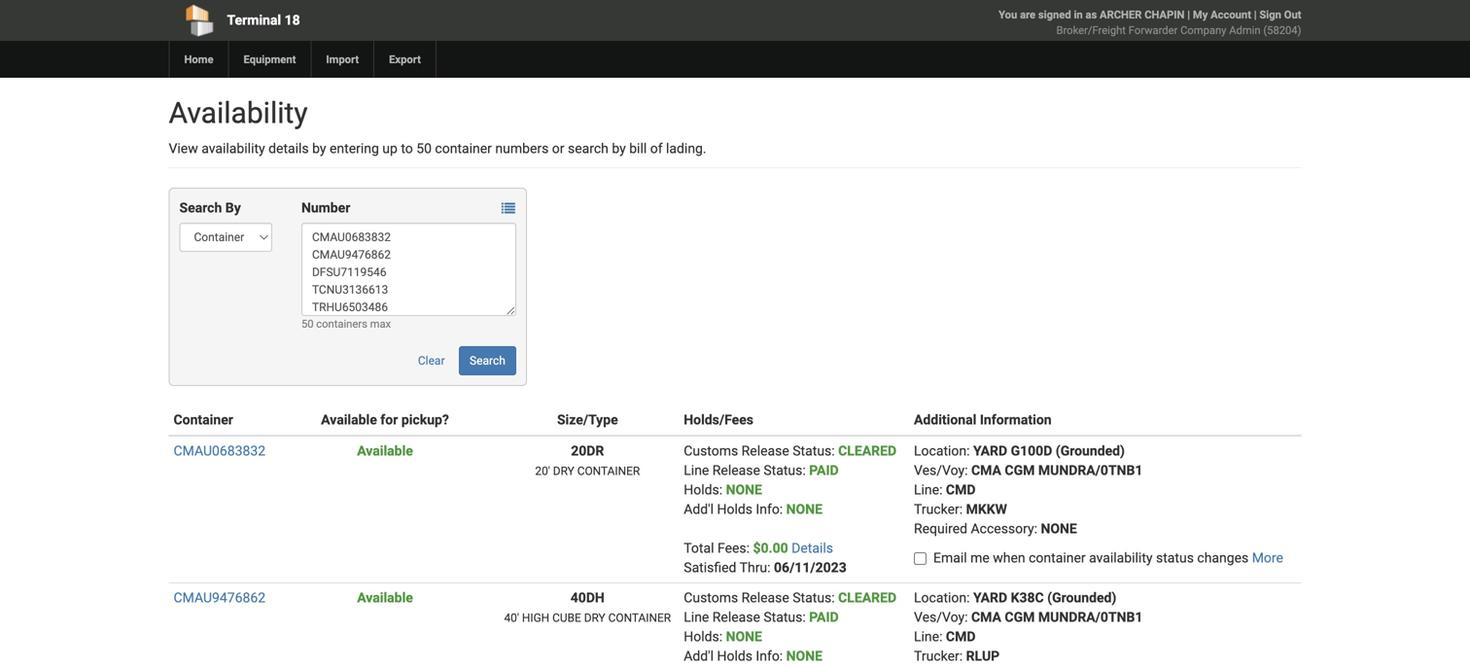 Task type: vqa. For each thing, say whether or not it's contained in the screenshot.
the rightmost is
no



Task type: describe. For each thing, give the bounding box(es) containing it.
when
[[993, 550, 1026, 566]]

or
[[552, 141, 564, 157]]

admin
[[1229, 24, 1261, 36]]

company
[[1181, 24, 1227, 36]]

import
[[326, 53, 359, 66]]

terminal 18
[[227, 12, 300, 28]]

20dr 20' dry container
[[535, 443, 640, 478]]

available for pickup?
[[321, 412, 449, 428]]

cmau0683832
[[174, 443, 266, 459]]

more
[[1252, 550, 1284, 566]]

container inside 20dr 20' dry container
[[577, 464, 640, 478]]

more link
[[1252, 550, 1284, 566]]

2 cleared from the top
[[838, 590, 897, 606]]

none down thru: at the bottom right of the page
[[726, 629, 762, 645]]

lading.
[[666, 141, 707, 157]]

up
[[382, 141, 398, 157]]

1 cleared from the top
[[838, 443, 897, 459]]

size/type
[[557, 412, 618, 428]]

signed
[[1038, 8, 1071, 21]]

location : yard g100d (grounded) ves/voy: cma cgm mundra/0tnb1 line: cmd trucker: mkkw required accessory : none
[[914, 443, 1143, 537]]

18
[[285, 12, 300, 28]]

status
[[1156, 550, 1194, 566]]

you are signed in as archer chapin | my account | sign out broker/freight forwarder company admin (58204)
[[999, 8, 1302, 36]]

details link
[[792, 540, 833, 556]]

yard for k38c
[[973, 590, 1008, 606]]

to
[[401, 141, 413, 157]]

sign out link
[[1260, 8, 1302, 21]]

ves/voy: for location : yard g100d (grounded) ves/voy: cma cgm mundra/0tnb1 line: cmd trucker: mkkw required accessory : none
[[914, 462, 968, 478]]

mkkw
[[966, 501, 1007, 517]]

line: for mkkw
[[914, 482, 943, 498]]

g100d
[[1011, 443, 1052, 459]]

sign
[[1260, 8, 1282, 21]]

40dh
[[571, 590, 605, 606]]

1 add'l from the top
[[684, 501, 714, 517]]

ves/voy: for location : yard k38c (grounded) ves/voy: cma cgm mundra/0tnb1 line: cmd trucker: rlup
[[914, 609, 968, 625]]

1 | from the left
[[1188, 8, 1190, 21]]

k38c
[[1011, 590, 1044, 606]]

06/11/2023
[[774, 560, 847, 576]]

entering
[[330, 141, 379, 157]]

2 add'l from the top
[[684, 648, 714, 664]]

required
[[914, 521, 968, 537]]

0 vertical spatial 50
[[416, 141, 432, 157]]

containers
[[316, 317, 367, 330]]

clear
[[418, 354, 445, 368]]

2 holds from the top
[[717, 648, 753, 664]]

cmau9476862 link
[[174, 590, 266, 606]]

2 customs release status : cleared line release status : paid holds: none add'l holds info: none from the top
[[684, 590, 897, 664]]

cgm for g100d
[[1005, 462, 1035, 478]]

numbers
[[495, 141, 549, 157]]

search button
[[459, 346, 516, 375]]

50 containers max
[[301, 317, 391, 330]]

home link
[[169, 41, 228, 78]]

mundra/0tnb1 for k38c
[[1038, 609, 1143, 625]]

2 info: from the top
[[756, 648, 783, 664]]

for
[[380, 412, 398, 428]]

details
[[792, 540, 833, 556]]

40dh 40' high cube dry container
[[504, 590, 671, 625]]

2 by from the left
[[612, 141, 626, 157]]

1 info: from the top
[[756, 501, 783, 517]]

search for search
[[470, 354, 505, 368]]

you
[[999, 8, 1017, 21]]

equipment
[[244, 53, 296, 66]]

in
[[1074, 8, 1083, 21]]

number
[[301, 200, 350, 216]]

forwarder
[[1129, 24, 1178, 36]]

high
[[522, 611, 550, 625]]

none up details
[[786, 501, 823, 517]]

0 horizontal spatial availability
[[201, 141, 265, 157]]

total fees: $0.00 details satisfied thru: 06/11/2023
[[684, 540, 847, 576]]

information
[[980, 412, 1052, 428]]

dry inside 20dr 20' dry container
[[553, 464, 574, 478]]

available for cmau0683832
[[357, 443, 413, 459]]

$0.00
[[753, 540, 788, 556]]

of
[[650, 141, 663, 157]]

my
[[1193, 8, 1208, 21]]

mundra/0tnb1 for g100d
[[1038, 462, 1143, 478]]

cmau0683832 link
[[174, 443, 266, 459]]

1 customs from the top
[[684, 443, 738, 459]]

cma for k38c
[[971, 609, 1002, 625]]

import link
[[311, 41, 374, 78]]

availability
[[169, 96, 308, 130]]

chapin
[[1145, 8, 1185, 21]]

1 holds from the top
[[717, 501, 753, 517]]

cmau9476862
[[174, 590, 266, 606]]

0 vertical spatial available
[[321, 412, 377, 428]]

broker/freight
[[1057, 24, 1126, 36]]

changes
[[1197, 550, 1249, 566]]

20'
[[535, 464, 550, 478]]

equipment link
[[228, 41, 311, 78]]

email
[[934, 550, 967, 566]]

20dr
[[571, 443, 604, 459]]

2 paid from the top
[[809, 609, 839, 625]]

export
[[389, 53, 421, 66]]

available for cmau9476862
[[357, 590, 413, 606]]

terminal 18 link
[[169, 0, 624, 41]]

email me when container availability status changes more
[[934, 550, 1284, 566]]

me
[[971, 550, 990, 566]]

additional
[[914, 412, 977, 428]]

dry inside 40dh 40' high cube dry container
[[584, 611, 606, 625]]

out
[[1284, 8, 1302, 21]]

pickup?
[[401, 412, 449, 428]]

search
[[568, 141, 609, 157]]

terminal
[[227, 12, 281, 28]]



Task type: locate. For each thing, give the bounding box(es) containing it.
1 horizontal spatial by
[[612, 141, 626, 157]]

1 vertical spatial cmd
[[946, 629, 976, 645]]

2 line: from the top
[[914, 629, 943, 645]]

0 vertical spatial availability
[[201, 141, 265, 157]]

yard left k38c
[[973, 590, 1008, 606]]

mundra/0tnb1 down g100d
[[1038, 462, 1143, 478]]

2 line from the top
[[684, 609, 709, 625]]

1 trucker: from the top
[[914, 501, 963, 517]]

view
[[169, 141, 198, 157]]

paid up details 'link'
[[809, 462, 839, 478]]

1 vertical spatial customs release status : cleared line release status : paid holds: none add'l holds info: none
[[684, 590, 897, 664]]

line: inside location : yard g100d (grounded) ves/voy: cma cgm mundra/0tnb1 line: cmd trucker: mkkw required accessory : none
[[914, 482, 943, 498]]

line down 'holds/fees'
[[684, 462, 709, 478]]

1 line: from the top
[[914, 482, 943, 498]]

1 vertical spatial paid
[[809, 609, 839, 625]]

1 vertical spatial search
[[470, 354, 505, 368]]

2 cma from the top
[[971, 609, 1002, 625]]

trucker: left 'rlup'
[[914, 648, 963, 664]]

(58204)
[[1263, 24, 1302, 36]]

1 horizontal spatial container
[[1029, 550, 1086, 566]]

none right 'accessory'
[[1041, 521, 1077, 537]]

search
[[179, 200, 222, 216], [470, 354, 505, 368]]

2 | from the left
[[1254, 8, 1257, 21]]

holds: up total
[[684, 482, 723, 498]]

cmd
[[946, 482, 976, 498], [946, 629, 976, 645]]

paid
[[809, 462, 839, 478], [809, 609, 839, 625]]

1 horizontal spatial search
[[470, 354, 505, 368]]

0 horizontal spatial by
[[312, 141, 326, 157]]

| left my
[[1188, 8, 1190, 21]]

1 paid from the top
[[809, 462, 839, 478]]

ves/voy: inside location : yard k38c (grounded) ves/voy: cma cgm mundra/0tnb1 line: cmd trucker: rlup
[[914, 609, 968, 625]]

1 vertical spatial ves/voy:
[[914, 609, 968, 625]]

none
[[726, 482, 762, 498], [786, 501, 823, 517], [1041, 521, 1077, 537], [726, 629, 762, 645], [786, 648, 823, 664]]

0 vertical spatial container
[[435, 141, 492, 157]]

none inside location : yard g100d (grounded) ves/voy: cma cgm mundra/0tnb1 line: cmd trucker: mkkw required accessory : none
[[1041, 521, 1077, 537]]

0 vertical spatial cma
[[971, 462, 1002, 478]]

0 vertical spatial cmd
[[946, 482, 976, 498]]

50 left the containers
[[301, 317, 314, 330]]

0 horizontal spatial 50
[[301, 317, 314, 330]]

container inside 40dh 40' high cube dry container
[[608, 611, 671, 625]]

location
[[914, 443, 967, 459], [914, 590, 967, 606]]

available
[[321, 412, 377, 428], [357, 443, 413, 459], [357, 590, 413, 606]]

cgm down k38c
[[1005, 609, 1035, 625]]

availability
[[201, 141, 265, 157], [1089, 550, 1153, 566]]

(grounded) for k38c
[[1047, 590, 1117, 606]]

line: for rlup
[[914, 629, 943, 645]]

(grounded)
[[1056, 443, 1125, 459], [1047, 590, 1117, 606]]

50
[[416, 141, 432, 157], [301, 317, 314, 330]]

(grounded) for g100d
[[1056, 443, 1125, 459]]

cube
[[552, 611, 581, 625]]

1 vertical spatial (grounded)
[[1047, 590, 1117, 606]]

search left by
[[179, 200, 222, 216]]

1 vertical spatial cleared
[[838, 590, 897, 606]]

yard inside location : yard g100d (grounded) ves/voy: cma cgm mundra/0tnb1 line: cmd trucker: mkkw required accessory : none
[[973, 443, 1008, 459]]

:
[[832, 443, 835, 459], [967, 443, 970, 459], [803, 462, 806, 478], [1034, 521, 1038, 537], [832, 590, 835, 606], [967, 590, 970, 606], [803, 609, 806, 625]]

location : yard k38c (grounded) ves/voy: cma cgm mundra/0tnb1 line: cmd trucker: rlup
[[914, 590, 1143, 664]]

location down additional at bottom right
[[914, 443, 967, 459]]

0 vertical spatial container
[[577, 464, 640, 478]]

yard for g100d
[[973, 443, 1008, 459]]

holds/fees
[[684, 412, 754, 428]]

0 vertical spatial line
[[684, 462, 709, 478]]

: inside location : yard k38c (grounded) ves/voy: cma cgm mundra/0tnb1 line: cmd trucker: rlup
[[967, 590, 970, 606]]

info: up $0.00
[[756, 501, 783, 517]]

1 vertical spatial cgm
[[1005, 609, 1035, 625]]

search for search by
[[179, 200, 222, 216]]

1 line from the top
[[684, 462, 709, 478]]

trucker:
[[914, 501, 963, 517], [914, 648, 963, 664]]

1 vertical spatial info:
[[756, 648, 783, 664]]

40'
[[504, 611, 519, 625]]

0 vertical spatial holds:
[[684, 482, 723, 498]]

clear button
[[407, 346, 456, 375]]

0 vertical spatial ves/voy:
[[914, 462, 968, 478]]

max
[[370, 317, 391, 330]]

total
[[684, 540, 714, 556]]

0 horizontal spatial container
[[435, 141, 492, 157]]

cmd for mkkw
[[946, 482, 976, 498]]

1 by from the left
[[312, 141, 326, 157]]

container
[[174, 412, 233, 428]]

ves/voy: inside location : yard g100d (grounded) ves/voy: cma cgm mundra/0tnb1 line: cmd trucker: mkkw required accessory : none
[[914, 462, 968, 478]]

line: down email
[[914, 629, 943, 645]]

yard inside location : yard k38c (grounded) ves/voy: cma cgm mundra/0tnb1 line: cmd trucker: rlup
[[973, 590, 1008, 606]]

cgm inside location : yard g100d (grounded) ves/voy: cma cgm mundra/0tnb1 line: cmd trucker: mkkw required accessory : none
[[1005, 462, 1035, 478]]

0 vertical spatial trucker:
[[914, 501, 963, 517]]

2 yard from the top
[[973, 590, 1008, 606]]

cgm for k38c
[[1005, 609, 1035, 625]]

add'l down satisfied
[[684, 648, 714, 664]]

customs release status : cleared line release status : paid holds: none add'l holds info: none
[[684, 443, 897, 517], [684, 590, 897, 664]]

export link
[[374, 41, 436, 78]]

0 vertical spatial holds
[[717, 501, 753, 517]]

1 vertical spatial holds:
[[684, 629, 723, 645]]

customs release status : cleared line release status : paid holds: none add'l holds info: none up $0.00
[[684, 443, 897, 517]]

0 vertical spatial line:
[[914, 482, 943, 498]]

cgm inside location : yard k38c (grounded) ves/voy: cma cgm mundra/0tnb1 line: cmd trucker: rlup
[[1005, 609, 1035, 625]]

cmd for rlup
[[946, 629, 976, 645]]

none down 06/11/2023
[[786, 648, 823, 664]]

line down satisfied
[[684, 609, 709, 625]]

satisfied
[[684, 560, 737, 576]]

trucker: up required
[[914, 501, 963, 517]]

search by
[[179, 200, 241, 216]]

my account link
[[1193, 8, 1251, 21]]

holds down thru: at the bottom right of the page
[[717, 648, 753, 664]]

ves/voy: up 'rlup'
[[914, 609, 968, 625]]

status
[[793, 443, 832, 459], [764, 462, 803, 478], [793, 590, 832, 606], [764, 609, 803, 625]]

container down 20dr
[[577, 464, 640, 478]]

mundra/0tnb1 inside location : yard k38c (grounded) ves/voy: cma cgm mundra/0tnb1 line: cmd trucker: rlup
[[1038, 609, 1143, 625]]

dry right 20'
[[553, 464, 574, 478]]

mundra/0tnb1 down email me when container availability status changes more
[[1038, 609, 1143, 625]]

0 vertical spatial mundra/0tnb1
[[1038, 462, 1143, 478]]

customs down 'holds/fees'
[[684, 443, 738, 459]]

1 cmd from the top
[[946, 482, 976, 498]]

customs release status : cleared line release status : paid holds: none add'l holds info: none down 06/11/2023
[[684, 590, 897, 664]]

(grounded) inside location : yard g100d (grounded) ves/voy: cma cgm mundra/0tnb1 line: cmd trucker: mkkw required accessory : none
[[1056, 443, 1125, 459]]

0 vertical spatial cgm
[[1005, 462, 1035, 478]]

1 vertical spatial line
[[684, 609, 709, 625]]

Number text field
[[301, 223, 516, 316]]

by
[[312, 141, 326, 157], [612, 141, 626, 157]]

by
[[225, 200, 241, 216]]

ves/voy: down additional at bottom right
[[914, 462, 968, 478]]

2 trucker: from the top
[[914, 648, 963, 664]]

holds
[[717, 501, 753, 517], [717, 648, 753, 664]]

line:
[[914, 482, 943, 498], [914, 629, 943, 645]]

cmd inside location : yard g100d (grounded) ves/voy: cma cgm mundra/0tnb1 line: cmd trucker: mkkw required accessory : none
[[946, 482, 976, 498]]

1 vertical spatial available
[[357, 443, 413, 459]]

holds up fees:
[[717, 501, 753, 517]]

paid down 06/11/2023
[[809, 609, 839, 625]]

cgm
[[1005, 462, 1035, 478], [1005, 609, 1035, 625]]

1 cma from the top
[[971, 462, 1002, 478]]

1 vertical spatial customs
[[684, 590, 738, 606]]

2 holds: from the top
[[684, 629, 723, 645]]

mundra/0tnb1
[[1038, 462, 1143, 478], [1038, 609, 1143, 625]]

0 vertical spatial cleared
[[838, 443, 897, 459]]

location inside location : yard g100d (grounded) ves/voy: cma cgm mundra/0tnb1 line: cmd trucker: mkkw required accessory : none
[[914, 443, 967, 459]]

cgm down g100d
[[1005, 462, 1035, 478]]

2 mundra/0tnb1 from the top
[[1038, 609, 1143, 625]]

trucker: for rlup
[[914, 648, 963, 664]]

2 location from the top
[[914, 590, 967, 606]]

ves/voy:
[[914, 462, 968, 478], [914, 609, 968, 625]]

holds:
[[684, 482, 723, 498], [684, 629, 723, 645]]

yard down additional information
[[973, 443, 1008, 459]]

line
[[684, 462, 709, 478], [684, 609, 709, 625]]

location inside location : yard k38c (grounded) ves/voy: cma cgm mundra/0tnb1 line: cmd trucker: rlup
[[914, 590, 967, 606]]

1 horizontal spatial |
[[1254, 8, 1257, 21]]

cma inside location : yard g100d (grounded) ves/voy: cma cgm mundra/0tnb1 line: cmd trucker: mkkw required accessory : none
[[971, 462, 1002, 478]]

yard
[[973, 443, 1008, 459], [973, 590, 1008, 606]]

1 vertical spatial cma
[[971, 609, 1002, 625]]

location down email
[[914, 590, 967, 606]]

cmd inside location : yard k38c (grounded) ves/voy: cma cgm mundra/0tnb1 line: cmd trucker: rlup
[[946, 629, 976, 645]]

0 vertical spatial customs release status : cleared line release status : paid holds: none add'l holds info: none
[[684, 443, 897, 517]]

2 customs from the top
[[684, 590, 738, 606]]

rlup
[[966, 648, 1000, 664]]

location for location : yard k38c (grounded) ves/voy: cma cgm mundra/0tnb1 line: cmd trucker: rlup
[[914, 590, 967, 606]]

details
[[269, 141, 309, 157]]

1 horizontal spatial 50
[[416, 141, 432, 157]]

release
[[742, 443, 789, 459], [713, 462, 760, 478], [742, 590, 789, 606], [713, 609, 760, 625]]

fees:
[[718, 540, 750, 556]]

0 vertical spatial search
[[179, 200, 222, 216]]

view availability details by entering up to 50 container numbers or search by bill of lading.
[[169, 141, 707, 157]]

(grounded) right g100d
[[1056, 443, 1125, 459]]

account
[[1211, 8, 1251, 21]]

bill
[[629, 141, 647, 157]]

search right clear
[[470, 354, 505, 368]]

1 vertical spatial holds
[[717, 648, 753, 664]]

are
[[1020, 8, 1036, 21]]

show list image
[[502, 202, 515, 215]]

(grounded) inside location : yard k38c (grounded) ves/voy: cma cgm mundra/0tnb1 line: cmd trucker: rlup
[[1047, 590, 1117, 606]]

holds: down satisfied
[[684, 629, 723, 645]]

add'l
[[684, 501, 714, 517], [684, 648, 714, 664]]

0 vertical spatial customs
[[684, 443, 738, 459]]

1 vertical spatial add'l
[[684, 648, 714, 664]]

1 vertical spatial location
[[914, 590, 967, 606]]

(grounded) down email me when container availability status changes more
[[1047, 590, 1117, 606]]

0 vertical spatial info:
[[756, 501, 783, 517]]

1 mundra/0tnb1 from the top
[[1038, 462, 1143, 478]]

1 yard from the top
[[973, 443, 1008, 459]]

cma inside location : yard k38c (grounded) ves/voy: cma cgm mundra/0tnb1 line: cmd trucker: rlup
[[971, 609, 1002, 625]]

by left bill
[[612, 141, 626, 157]]

info: down thru: at the bottom right of the page
[[756, 648, 783, 664]]

2 cgm from the top
[[1005, 609, 1035, 625]]

1 horizontal spatial dry
[[584, 611, 606, 625]]

container right cube
[[608, 611, 671, 625]]

0 horizontal spatial |
[[1188, 8, 1190, 21]]

| left sign
[[1254, 8, 1257, 21]]

location for location : yard g100d (grounded) ves/voy: cma cgm mundra/0tnb1 line: cmd trucker: mkkw required accessory : none
[[914, 443, 967, 459]]

1 vertical spatial line:
[[914, 629, 943, 645]]

availability down availability
[[201, 141, 265, 157]]

1 vertical spatial container
[[1029, 550, 1086, 566]]

2 vertical spatial available
[[357, 590, 413, 606]]

1 vertical spatial availability
[[1089, 550, 1153, 566]]

customs down satisfied
[[684, 590, 738, 606]]

dry down 40dh
[[584, 611, 606, 625]]

trucker: for mkkw
[[914, 501, 963, 517]]

add'l up total
[[684, 501, 714, 517]]

as
[[1086, 8, 1097, 21]]

None checkbox
[[914, 552, 927, 565]]

1 vertical spatial trucker:
[[914, 648, 963, 664]]

container right the when
[[1029, 550, 1086, 566]]

0 vertical spatial yard
[[973, 443, 1008, 459]]

1 holds: from the top
[[684, 482, 723, 498]]

2 cmd from the top
[[946, 629, 976, 645]]

0 vertical spatial paid
[[809, 462, 839, 478]]

cma up 'rlup'
[[971, 609, 1002, 625]]

accessory
[[971, 521, 1034, 537]]

1 location from the top
[[914, 443, 967, 459]]

search inside button
[[470, 354, 505, 368]]

0 horizontal spatial dry
[[553, 464, 574, 478]]

2 ves/voy: from the top
[[914, 609, 968, 625]]

1 vertical spatial dry
[[584, 611, 606, 625]]

cma
[[971, 462, 1002, 478], [971, 609, 1002, 625]]

cmd up 'rlup'
[[946, 629, 976, 645]]

0 vertical spatial dry
[[553, 464, 574, 478]]

home
[[184, 53, 213, 66]]

thru:
[[740, 560, 771, 576]]

availability left status in the bottom of the page
[[1089, 550, 1153, 566]]

1 cgm from the top
[[1005, 462, 1035, 478]]

by right details
[[312, 141, 326, 157]]

cma up mkkw
[[971, 462, 1002, 478]]

50 right to
[[416, 141, 432, 157]]

cmd up mkkw
[[946, 482, 976, 498]]

0 horizontal spatial search
[[179, 200, 222, 216]]

0 vertical spatial (grounded)
[[1056, 443, 1125, 459]]

none up fees:
[[726, 482, 762, 498]]

1 vertical spatial yard
[[973, 590, 1008, 606]]

1 customs release status : cleared line release status : paid holds: none add'l holds info: none from the top
[[684, 443, 897, 517]]

additional information
[[914, 412, 1052, 428]]

cma for g100d
[[971, 462, 1002, 478]]

trucker: inside location : yard g100d (grounded) ves/voy: cma cgm mundra/0tnb1 line: cmd trucker: mkkw required accessory : none
[[914, 501, 963, 517]]

1 ves/voy: from the top
[[914, 462, 968, 478]]

line: inside location : yard k38c (grounded) ves/voy: cma cgm mundra/0tnb1 line: cmd trucker: rlup
[[914, 629, 943, 645]]

1 vertical spatial mundra/0tnb1
[[1038, 609, 1143, 625]]

1 vertical spatial 50
[[301, 317, 314, 330]]

0 vertical spatial add'l
[[684, 501, 714, 517]]

|
[[1188, 8, 1190, 21], [1254, 8, 1257, 21]]

1 vertical spatial container
[[608, 611, 671, 625]]

container right to
[[435, 141, 492, 157]]

trucker: inside location : yard k38c (grounded) ves/voy: cma cgm mundra/0tnb1 line: cmd trucker: rlup
[[914, 648, 963, 664]]

1 horizontal spatial availability
[[1089, 550, 1153, 566]]

line: up required
[[914, 482, 943, 498]]

info:
[[756, 501, 783, 517], [756, 648, 783, 664]]

mundra/0tnb1 inside location : yard g100d (grounded) ves/voy: cma cgm mundra/0tnb1 line: cmd trucker: mkkw required accessory : none
[[1038, 462, 1143, 478]]

archer
[[1100, 8, 1142, 21]]

0 vertical spatial location
[[914, 443, 967, 459]]



